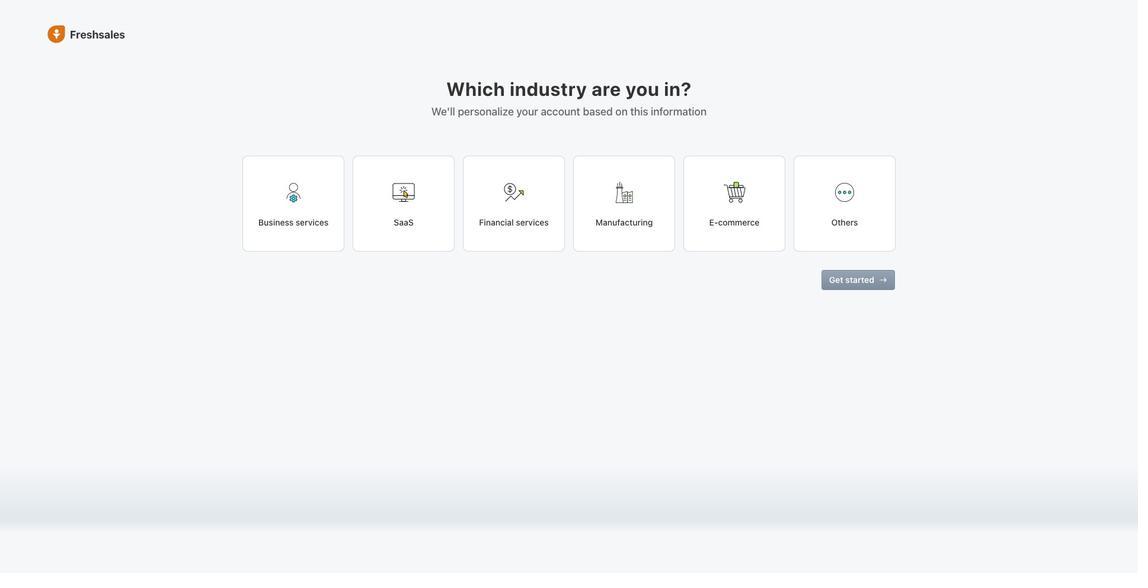 Task type: describe. For each thing, give the bounding box(es) containing it.
are
[[592, 78, 621, 100]]

financial
[[479, 218, 514, 228]]

which
[[446, 78, 505, 100]]

financial services icon image
[[500, 179, 528, 207]]

manufacturing icon image
[[610, 179, 639, 207]]

on
[[616, 105, 628, 118]]

manufacturing
[[596, 218, 653, 228]]

others
[[832, 218, 858, 228]]

personalize
[[458, 105, 514, 118]]

saas
[[394, 218, 414, 228]]

your
[[517, 105, 538, 118]]

in?
[[664, 78, 692, 100]]

business services
[[258, 218, 329, 228]]

Search your CRM... text field
[[52, 29, 171, 49]]

you
[[626, 78, 660, 100]]

e-
[[709, 218, 718, 228]]

services for business services
[[296, 218, 329, 228]]

others icon image
[[831, 179, 859, 207]]



Task type: vqa. For each thing, say whether or not it's contained in the screenshot.
contacts
no



Task type: locate. For each thing, give the bounding box(es) containing it.
business
[[258, 218, 294, 228]]

financial services
[[479, 218, 549, 228]]

2 services from the left
[[516, 218, 549, 228]]

1 services from the left
[[296, 218, 329, 228]]

this
[[630, 105, 648, 118]]

0 horizontal spatial services
[[296, 218, 329, 228]]

product logo freshsales image
[[47, 26, 65, 44]]

information
[[651, 105, 707, 118]]

e-commerce icon image
[[720, 179, 749, 207]]

commerce
[[718, 218, 760, 228]]

saas icon image
[[390, 179, 418, 207]]

e-commerce
[[709, 218, 760, 228]]

industry
[[510, 78, 587, 100]]

1 horizontal spatial services
[[516, 218, 549, 228]]

business services icon image
[[279, 179, 308, 207]]

services down business services icon
[[296, 218, 329, 228]]

which industry are you in? we'll personalize your account based on this information
[[431, 78, 707, 118]]

services down financial services icon
[[516, 218, 549, 228]]

services
[[296, 218, 329, 228], [516, 218, 549, 228]]

based
[[583, 105, 613, 118]]

we'll
[[431, 105, 455, 118]]

account
[[541, 105, 580, 118]]

services for financial services
[[516, 218, 549, 228]]

freshsales
[[70, 28, 125, 41]]



